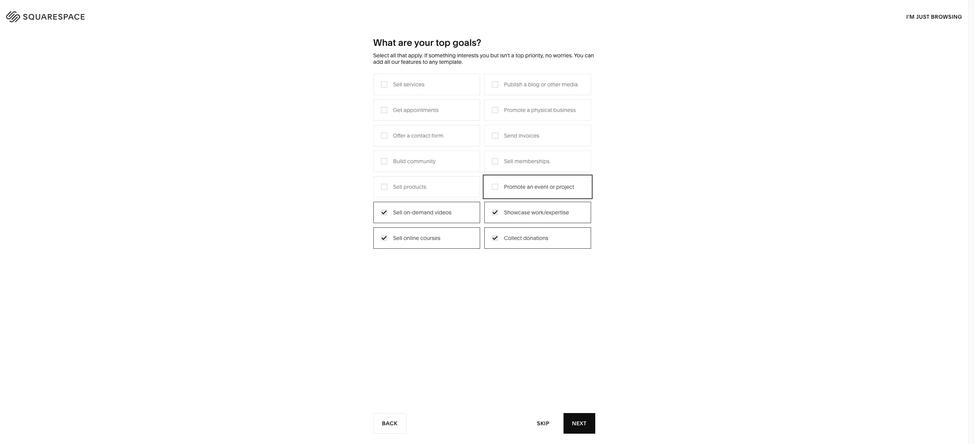 Task type: locate. For each thing, give the bounding box(es) containing it.
a left blog
[[524, 81, 527, 88]]

promote an event or project
[[504, 184, 575, 191]]

estate
[[416, 164, 432, 171]]

& right nature
[[503, 118, 506, 125]]

0 vertical spatial promote
[[504, 107, 526, 114]]

0 horizontal spatial top
[[436, 37, 451, 48]]

products
[[404, 184, 427, 191]]

or for event
[[550, 184, 555, 191]]

services
[[404, 81, 425, 88]]

community & non-profits
[[323, 141, 387, 148]]

media & podcasts
[[404, 129, 449, 136]]

sell left products
[[393, 184, 403, 191]]

a inside the what are your top goals? select all that apply. if something interests you but isn't a top priority, no worries. you can add all our features to any template.
[[512, 52, 515, 59]]

professional
[[323, 118, 354, 125]]

if
[[425, 52, 428, 59]]

1 horizontal spatial all
[[391, 52, 396, 59]]

1 vertical spatial promote
[[504, 184, 526, 191]]

1 vertical spatial or
[[550, 184, 555, 191]]

or right blog
[[541, 81, 546, 88]]

in
[[954, 12, 960, 19]]

all left the our
[[385, 59, 390, 65]]

videos
[[435, 209, 452, 216]]

next
[[573, 421, 587, 428]]

template.
[[440, 59, 463, 65]]

promote
[[504, 107, 526, 114], [504, 184, 526, 191]]

top up something at the top left of page
[[436, 37, 451, 48]]

weddings
[[404, 152, 429, 159]]

you
[[575, 52, 584, 59]]

non-
[[358, 141, 371, 148]]

1 vertical spatial top
[[516, 52, 524, 59]]

sell left memberships
[[504, 158, 514, 165]]

publish a blog or other media
[[504, 81, 578, 88]]

fitness link
[[485, 129, 510, 136]]

sell online courses
[[393, 235, 441, 242]]

2 promote from the top
[[504, 184, 526, 191]]

home
[[485, 106, 500, 113]]

& left non-
[[354, 141, 357, 148]]

sell left services on the top left of page
[[393, 81, 403, 88]]

to
[[423, 59, 428, 65]]

features
[[401, 59, 422, 65]]

online
[[404, 235, 419, 242]]

top right isn't
[[516, 52, 524, 59]]

sell services
[[393, 81, 425, 88]]

1 promote from the top
[[504, 107, 526, 114]]

nature
[[485, 118, 502, 125]]

that
[[398, 52, 407, 59]]

0 horizontal spatial or
[[541, 81, 546, 88]]

& for non-
[[354, 141, 357, 148]]

promote for promote an event or project
[[504, 184, 526, 191]]

log
[[940, 12, 952, 19]]

all
[[391, 52, 396, 59], [385, 59, 390, 65]]

offer
[[393, 132, 406, 139]]

showcase work/expertise
[[504, 209, 570, 216]]

project
[[557, 184, 575, 191]]

promote left "an"
[[504, 184, 526, 191]]

send invoices
[[504, 132, 540, 139]]

or
[[541, 81, 546, 88], [550, 184, 555, 191]]

our
[[392, 59, 400, 65]]

but
[[491, 52, 499, 59]]

your
[[415, 37, 434, 48]]

podcasts
[[426, 129, 449, 136]]

a left physical
[[527, 107, 530, 114]]

1 horizontal spatial top
[[516, 52, 524, 59]]

a right offer
[[407, 132, 410, 139]]

animals
[[507, 118, 528, 125]]

0 vertical spatial or
[[541, 81, 546, 88]]

apply.
[[408, 52, 423, 59]]

or right the event
[[550, 184, 555, 191]]

& right home
[[501, 106, 505, 113]]

professional services link
[[323, 118, 384, 125]]

on-
[[404, 209, 413, 216]]

sell for sell online courses
[[393, 235, 403, 242]]

appointments
[[404, 107, 439, 114]]

& right media
[[421, 129, 424, 136]]

sell left online
[[393, 235, 403, 242]]

properties
[[438, 164, 464, 171]]

community
[[323, 141, 352, 148]]

sell left on-
[[393, 209, 403, 216]]

log             in
[[940, 12, 960, 19]]

offer a contact form
[[393, 132, 444, 139]]

& for animals
[[503, 118, 506, 125]]

nature & animals
[[485, 118, 528, 125]]

services
[[355, 118, 377, 125]]

media
[[404, 129, 420, 136]]

a right isn't
[[512, 52, 515, 59]]

a for offer a contact form
[[407, 132, 410, 139]]

real
[[404, 164, 415, 171]]

back
[[382, 421, 398, 428]]

skip
[[537, 421, 550, 428]]

donations
[[524, 235, 549, 242]]

select
[[374, 52, 389, 59]]

all left that
[[391, 52, 396, 59]]

build community
[[393, 158, 436, 165]]

sell for sell on-demand videos
[[393, 209, 403, 216]]

contact
[[412, 132, 431, 139]]

goals?
[[453, 37, 482, 48]]

profits
[[371, 141, 387, 148]]

worries.
[[554, 52, 573, 59]]

1 horizontal spatial or
[[550, 184, 555, 191]]

a
[[512, 52, 515, 59], [524, 81, 527, 88], [527, 107, 530, 114], [407, 132, 410, 139]]

professional services
[[323, 118, 377, 125]]

0 horizontal spatial all
[[385, 59, 390, 65]]

promote up animals
[[504, 107, 526, 114]]



Task type: describe. For each thing, give the bounding box(es) containing it.
home & decor
[[485, 106, 522, 113]]

next button
[[564, 414, 596, 435]]

or for blog
[[541, 81, 546, 88]]

real estate & properties link
[[404, 164, 471, 171]]

any
[[429, 59, 438, 65]]

i'm just browsing link
[[907, 6, 963, 27]]

home & decor link
[[485, 106, 529, 113]]

& for podcasts
[[421, 129, 424, 136]]

sell for sell services
[[393, 81, 403, 88]]

promote for promote a physical business
[[504, 107, 526, 114]]

publish
[[504, 81, 523, 88]]

add
[[374, 59, 383, 65]]

fitness
[[485, 129, 502, 136]]

decor
[[506, 106, 522, 113]]

squarespace logo link
[[15, 9, 204, 21]]

restaurants
[[404, 118, 434, 125]]

demand
[[413, 209, 434, 216]]

media & podcasts link
[[404, 129, 456, 136]]

travel
[[404, 106, 419, 113]]

get appointments
[[393, 107, 439, 114]]

collect donations
[[504, 235, 549, 242]]

log             in link
[[940, 12, 960, 19]]

i'm just browsing
[[907, 13, 963, 20]]

no
[[546, 52, 552, 59]]

send
[[504, 132, 518, 139]]

priority,
[[526, 52, 544, 59]]

what are your top goals? select all that apply. if something interests you but isn't a top priority, no worries. you can add all our features to any template.
[[374, 37, 595, 65]]

lusaka element
[[384, 262, 585, 445]]

nature & animals link
[[485, 118, 535, 125]]

a for publish a blog or other media
[[524, 81, 527, 88]]

squarespace logo image
[[15, 9, 100, 21]]

media
[[562, 81, 578, 88]]

0 vertical spatial top
[[436, 37, 451, 48]]

courses
[[421, 235, 441, 242]]

events
[[404, 141, 420, 148]]

& for decor
[[501, 106, 505, 113]]

sell for sell memberships
[[504, 158, 514, 165]]

physical
[[532, 107, 553, 114]]

promote a physical business
[[504, 107, 576, 114]]

what
[[374, 37, 396, 48]]

business
[[554, 107, 576, 114]]

form
[[432, 132, 444, 139]]

i'm
[[907, 13, 915, 20]]

community
[[408, 158, 436, 165]]

memberships
[[515, 158, 550, 165]]

a for promote a physical business
[[527, 107, 530, 114]]

interests
[[457, 52, 479, 59]]

travel link
[[404, 106, 426, 113]]

browsing
[[932, 13, 963, 20]]

you
[[480, 52, 489, 59]]

something
[[429, 52, 456, 59]]

event
[[535, 184, 549, 191]]

get
[[393, 107, 403, 114]]

back button
[[374, 414, 407, 435]]

blog
[[529, 81, 540, 88]]

skip button
[[529, 414, 558, 435]]

just
[[917, 13, 930, 20]]

an
[[527, 184, 534, 191]]

invoices
[[519, 132, 540, 139]]

lusaka image
[[384, 262, 585, 445]]

& right estate
[[433, 164, 436, 171]]

work/expertise
[[532, 209, 570, 216]]

collect
[[504, 235, 522, 242]]

community & non-profits link
[[323, 141, 394, 148]]

isn't
[[500, 52, 510, 59]]

events link
[[404, 141, 428, 148]]

sell products
[[393, 184, 427, 191]]

showcase
[[504, 209, 531, 216]]

restaurants link
[[404, 118, 441, 125]]

are
[[398, 37, 413, 48]]

sell for sell products
[[393, 184, 403, 191]]



Task type: vqa. For each thing, say whether or not it's contained in the screenshot.
Templates link
no



